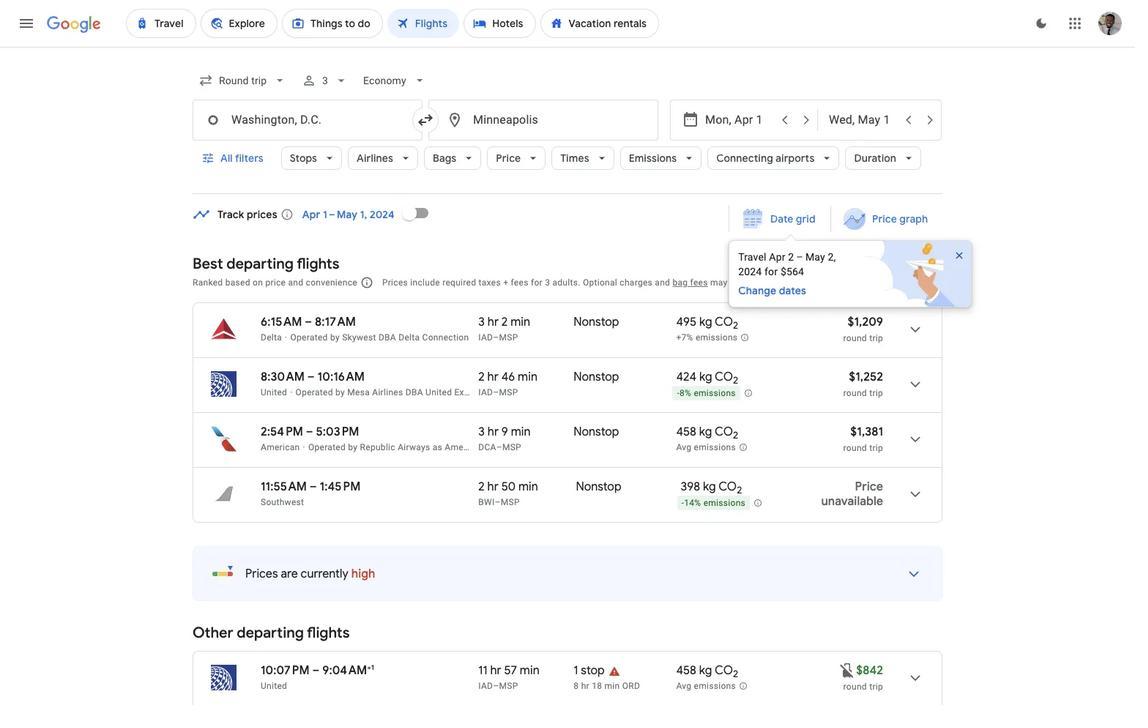 Task type: describe. For each thing, give the bounding box(es) containing it.
458 for 3 hr 9 min
[[676, 425, 697, 440]]

by:
[[905, 275, 919, 289]]

operated for 8:17 am
[[290, 333, 328, 343]]

avg for 3 hr 9 min
[[676, 443, 692, 453]]

operated for 5:03 pm
[[308, 442, 346, 453]]

Departure time: 11:55 AM. text field
[[261, 480, 307, 494]]

trip for $1,381
[[870, 443, 883, 453]]

2 inside 2 hr 50 min bwi – msp
[[479, 480, 485, 494]]

– inside 3 hr 2 min iad – msp
[[493, 333, 499, 343]]

2:54 pm – 5:03 pm
[[261, 425, 359, 440]]

stops button
[[281, 141, 342, 176]]

times button
[[552, 141, 614, 176]]

msp for 57
[[499, 681, 518, 692]]

operated for 10:16 am
[[296, 388, 333, 398]]

include
[[410, 278, 440, 288]]

8:17 am
[[315, 315, 356, 330]]

8
[[574, 681, 579, 692]]

50
[[502, 480, 516, 494]]

passenger assistance button
[[757, 278, 847, 288]]

msp for 9
[[502, 442, 522, 453]]

Arrival time: 5:03 PM. text field
[[316, 425, 359, 440]]

3 for 3 hr 9 min dca – msp
[[479, 425, 485, 440]]

18
[[592, 681, 602, 692]]

airlines button
[[348, 141, 418, 176]]

$1,252
[[849, 370, 883, 385]]

duration
[[854, 152, 897, 165]]

4 trip from the top
[[870, 682, 883, 692]]

hr for 50
[[488, 480, 499, 494]]

date grid button
[[733, 206, 828, 232]]

flights for best departing flights
[[297, 255, 340, 273]]

travel
[[738, 251, 769, 263]]

Departure text field
[[705, 100, 773, 140]]

2:54 pm
[[261, 425, 303, 440]]

hr for 18
[[581, 681, 590, 692]]

track prices
[[218, 208, 277, 221]]

avg emissions for 11 hr 57 min
[[676, 681, 736, 692]]

other
[[193, 624, 233, 642]]

398
[[681, 480, 700, 494]]

connecting airports
[[717, 152, 815, 165]]

458 kg co 2 for 3 hr 9 min
[[676, 425, 738, 442]]

for $564 change dates
[[738, 266, 807, 297]]

operated by republic airways as american eagle
[[308, 442, 509, 453]]

total duration 11 hr 57 min. element
[[479, 664, 574, 681]]

by for 10:16 am
[[336, 388, 345, 398]]

3 button
[[296, 63, 355, 98]]

airlines inside 'main content'
[[372, 388, 403, 398]]

ord
[[622, 681, 640, 692]]

price
[[265, 278, 286, 288]]

3 for 3 hr 2 min iad – msp
[[479, 315, 485, 330]]

6:15 am – 8:17 am
[[261, 315, 356, 330]]

operated by skywest dba delta connection
[[290, 333, 469, 343]]

for inside for $564 change dates
[[765, 266, 778, 278]]

united left express
[[426, 388, 452, 398]]

Arrival time: 10:16 AM. text field
[[318, 370, 365, 385]]

republic
[[360, 442, 396, 453]]

may
[[711, 278, 728, 288]]

bags button
[[424, 141, 482, 176]]

price button
[[487, 141, 546, 176]]

duration button
[[846, 141, 922, 176]]

based
[[225, 278, 250, 288]]

hr for 46
[[488, 370, 499, 385]]

-8% emissions
[[677, 388, 736, 399]]

total duration 2 hr 46 min. element
[[479, 370, 574, 387]]

– inside 11 hr 57 min iad – msp
[[493, 681, 499, 692]]

$1,381 round trip
[[844, 425, 883, 453]]

14%
[[684, 498, 701, 509]]

round for $1,381
[[844, 443, 867, 453]]

track
[[218, 208, 244, 221]]

avg emissions for 3 hr 9 min
[[676, 443, 736, 453]]

prices are currently high
[[245, 567, 375, 582]]

nonstop for 3 hr 9 min
[[574, 425, 619, 440]]

stop
[[581, 664, 605, 678]]

1 horizontal spatial 1
[[574, 664, 578, 678]]

2 inside 398 kg co 2
[[737, 484, 742, 497]]

price for price
[[496, 152, 521, 165]]

+7% emissions
[[676, 333, 738, 343]]

required
[[443, 278, 476, 288]]

express
[[455, 388, 487, 398]]

+7%
[[676, 333, 693, 343]]

bags
[[433, 152, 457, 165]]

nonstop flight. element for 3 hr 9 min
[[574, 425, 619, 442]]

Arrival time: 8:17 AM. text field
[[315, 315, 356, 330]]

11:55 am – 1:45 pm southwest
[[261, 480, 361, 508]]

find the best price region
[[193, 196, 988, 308]]

min for 2 hr 50 min
[[519, 480, 538, 494]]

on
[[253, 278, 263, 288]]

Return text field
[[829, 100, 897, 140]]

apply.
[[730, 278, 754, 288]]

emissions for 11 hr 57 min
[[694, 681, 736, 692]]

1,
[[360, 208, 367, 221]]

sort
[[881, 275, 902, 289]]

hr for 2
[[488, 315, 499, 330]]

date grid
[[771, 212, 816, 226]]

by for 8:17 am
[[330, 333, 340, 343]]

iad for 11
[[479, 681, 493, 692]]

57
[[504, 664, 517, 678]]

dates
[[779, 284, 807, 297]]

Departure time: 6:15 AM. text field
[[261, 315, 302, 330]]

united down 10:07 pm
[[261, 681, 287, 692]]

best
[[193, 255, 223, 273]]

– right 8:30 am
[[308, 370, 315, 385]]

main menu image
[[18, 15, 35, 32]]

2024 for apr 1 – may 1, 2024
[[370, 208, 395, 221]]

Departure time: 8:30 AM. text field
[[261, 370, 305, 385]]

2 inside 2 hr 46 min iad – msp
[[479, 370, 485, 385]]

1209 US dollars text field
[[848, 315, 883, 330]]

emissions for 3 hr 2 min
[[696, 333, 738, 343]]

by for 5:03 pm
[[348, 442, 358, 453]]

ranked based on price and convenience
[[193, 278, 357, 288]]

leaves ronald reagan washington national airport at 2:54 pm on monday, april 1 and arrives at minneapolis–saint paul international airport at 5:03 pm on monday, april 1. element
[[261, 425, 359, 440]]

none search field containing all filters
[[193, 63, 943, 194]]

– inside 11:55 am – 1:45 pm southwest
[[310, 480, 317, 494]]

price unavailable
[[822, 480, 883, 509]]

2 inside 495 kg co 2
[[733, 320, 739, 332]]

currently
[[301, 567, 349, 582]]

1 vertical spatial dba
[[406, 388, 423, 398]]

main content containing best departing flights
[[193, 196, 988, 705]]

round for $1,209
[[844, 333, 867, 344]]

1252 US dollars text field
[[849, 370, 883, 385]]

connecting
[[717, 152, 773, 165]]

Departure time: 10:07 PM. text field
[[261, 664, 310, 678]]

1 inside 10:07 pm – 9:04 am + 1
[[371, 663, 374, 672]]

united down departure time: 8:30 am. text field
[[261, 388, 287, 398]]

bag
[[673, 278, 688, 288]]

kg for $1,381
[[699, 425, 712, 440]]

best departing flights
[[193, 255, 340, 273]]

8:30 am – 10:16 am
[[261, 370, 365, 385]]

– right 2:54 pm
[[306, 425, 313, 440]]

2 american from the left
[[445, 442, 484, 453]]

2024 for apr 2 – may 2, 2024
[[738, 266, 762, 278]]

apr 2 – may 2, 2024
[[738, 251, 836, 278]]

msp for 2
[[499, 333, 518, 343]]

close image
[[954, 250, 966, 262]]

prices include required taxes + fees for 3 adults. optional charges and bag fees may apply. passenger assistance
[[382, 278, 847, 288]]

11:55 am
[[261, 480, 307, 494]]

loading results progress bar
[[0, 47, 1135, 50]]

leaves baltimore/washington international thurgood marshall airport at 11:55 am on monday, april 1 and arrives at minneapolis–saint paul international airport at 1:45 pm on monday, april 1. element
[[261, 480, 361, 494]]

msp for 46
[[499, 388, 518, 398]]

optional
[[583, 278, 618, 288]]

convenience
[[306, 278, 357, 288]]

10:16 am
[[318, 370, 365, 385]]

price for price unavailable
[[855, 480, 883, 494]]

3 hr 2 min iad – msp
[[479, 315, 530, 343]]

apr for 2 – may
[[769, 251, 786, 263]]

round for $1,252
[[844, 388, 867, 398]]

flight details. leaves dulles international airport at 6:15 am on monday, april 1 and arrives at minneapolis–saint paul international airport at 8:17 am on monday, april 1. image
[[898, 312, 933, 347]]

co for $1,381
[[715, 425, 733, 440]]

1 horizontal spatial +
[[503, 278, 509, 288]]

total duration 3 hr 9 min. element
[[479, 425, 574, 442]]

trip for $1,209
[[870, 333, 883, 344]]

1 stop
[[574, 664, 605, 678]]

1 american from the left
[[261, 442, 300, 453]]

10:07 pm
[[261, 664, 310, 678]]

11 hr 57 min iad – msp
[[479, 664, 540, 692]]



Task type: locate. For each thing, give the bounding box(es) containing it.
kg inside 398 kg co 2
[[703, 480, 716, 494]]

prices
[[382, 278, 408, 288], [245, 567, 278, 582]]

flights up 'leaves dulles international airport at 10:07 pm on monday, april 1 and arrives at minneapolis–saint paul international airport at 9:04 am on tuesday, april 2.' element
[[307, 624, 350, 642]]

1 avg from the top
[[676, 443, 692, 453]]

fees right taxes
[[511, 278, 529, 288]]

458 for 11 hr 57 min
[[676, 664, 697, 678]]

0 vertical spatial flights
[[297, 255, 340, 273]]

msp inside 2 hr 50 min bwi – msp
[[501, 497, 520, 508]]

co inside 398 kg co 2
[[719, 480, 737, 494]]

1 vertical spatial airlines
[[372, 388, 403, 398]]

airports
[[776, 152, 815, 165]]

9
[[502, 425, 508, 440]]

passenger
[[757, 278, 800, 288]]

prices right the learn more about ranking image
[[382, 278, 408, 288]]

1 horizontal spatial 2024
[[738, 266, 762, 278]]

min inside 2 hr 50 min bwi – msp
[[519, 480, 538, 494]]

prices
[[247, 208, 277, 221]]

1 vertical spatial price
[[872, 212, 897, 226]]

hr inside 3 hr 9 min dca – msp
[[488, 425, 499, 440]]

hr left the 50
[[488, 480, 499, 494]]

hr inside 3 hr 2 min iad – msp
[[488, 315, 499, 330]]

min inside 2 hr 46 min iad – msp
[[518, 370, 538, 385]]

min for 3 hr 9 min
[[511, 425, 531, 440]]

1 vertical spatial departing
[[237, 624, 304, 642]]

hr left 9
[[488, 425, 499, 440]]

0 vertical spatial -
[[677, 388, 680, 399]]

424 kg co 2
[[676, 370, 739, 387]]

Arrival time: 1:45 PM. text field
[[320, 480, 361, 494]]

prices for prices are currently high
[[245, 567, 278, 582]]

round down this price for this flight doesn't include overhead bin access. if you need a carry-on bag, use the bags filter to update prices. icon
[[844, 682, 867, 692]]

are
[[281, 567, 298, 582]]

nonstop flight. element for 2 hr 46 min
[[574, 370, 619, 387]]

iad inside 2 hr 46 min iad – msp
[[479, 388, 493, 398]]

msp for 50
[[501, 497, 520, 508]]

flights up convenience
[[297, 255, 340, 273]]

0 vertical spatial by
[[330, 333, 340, 343]]

– down total duration 3 hr 2 min. element
[[493, 333, 499, 343]]

1 horizontal spatial for
[[765, 266, 778, 278]]

msp inside 3 hr 2 min iad – msp
[[499, 333, 518, 343]]

kg for $1,209
[[699, 315, 712, 330]]

0 vertical spatial operated
[[290, 333, 328, 343]]

hr left '46'
[[488, 370, 499, 385]]

prices left are
[[245, 567, 278, 582]]

trip down $1,252
[[870, 388, 883, 398]]

msp down total duration 3 hr 2 min. element
[[499, 333, 518, 343]]

0 horizontal spatial prices
[[245, 567, 278, 582]]

9:04 am
[[322, 664, 367, 678]]

– down 9
[[496, 442, 502, 453]]

min up '46'
[[511, 315, 530, 330]]

departing up 10:07 pm
[[237, 624, 304, 642]]

– left 8:17 am
[[305, 315, 312, 330]]

airlines inside popup button
[[357, 152, 393, 165]]

0 horizontal spatial dba
[[379, 333, 396, 343]]

1 horizontal spatial -
[[682, 498, 684, 509]]

2 and from the left
[[655, 278, 670, 288]]

price graph
[[872, 212, 928, 226]]

american down departure time: 2:54 pm. text field
[[261, 442, 300, 453]]

1 and from the left
[[288, 278, 303, 288]]

hr for 57
[[490, 664, 502, 678]]

2024 down travel
[[738, 266, 762, 278]]

3
[[323, 75, 328, 86], [545, 278, 550, 288], [479, 315, 485, 330], [479, 425, 485, 440]]

2 vertical spatial operated
[[308, 442, 346, 453]]

+
[[503, 278, 509, 288], [367, 663, 371, 672]]

charges
[[620, 278, 653, 288]]

for left adults.
[[531, 278, 543, 288]]

0 horizontal spatial apr
[[302, 208, 320, 221]]

american right the as
[[445, 442, 484, 453]]

operated down 5:03 pm
[[308, 442, 346, 453]]

2 458 from the top
[[676, 664, 697, 678]]

Arrival time: 9:04 AM on  Tuesday, April 2. text field
[[322, 663, 374, 678]]

msp down the 50
[[501, 497, 520, 508]]

flights
[[297, 255, 340, 273], [307, 624, 350, 642]]

departing up on
[[227, 255, 294, 273]]

46
[[502, 370, 515, 385]]

price inside button
[[872, 212, 897, 226]]

2 avg from the top
[[676, 681, 692, 692]]

1 horizontal spatial and
[[655, 278, 670, 288]]

apr for 1 – may
[[302, 208, 320, 221]]

swap origin and destination. image
[[417, 111, 434, 129]]

2 vertical spatial price
[[855, 480, 883, 494]]

0 vertical spatial departing
[[227, 255, 294, 273]]

iad for 3
[[479, 333, 493, 343]]

3 round from the top
[[844, 443, 867, 453]]

trip down 1209 us dollars text box
[[870, 333, 883, 344]]

1 horizontal spatial american
[[445, 442, 484, 453]]

None field
[[193, 67, 293, 94], [358, 67, 433, 94], [193, 67, 293, 94], [358, 67, 433, 94]]

emissions for 3 hr 9 min
[[694, 443, 736, 453]]

airways
[[398, 442, 430, 453]]

kg
[[699, 315, 712, 330], [699, 370, 712, 385], [699, 425, 712, 440], [703, 480, 716, 494], [699, 664, 712, 678]]

1 horizontal spatial fees
[[690, 278, 708, 288]]

operated down "6:15 am – 8:17 am"
[[290, 333, 328, 343]]

date
[[771, 212, 794, 226]]

kg for $1,252
[[699, 370, 712, 385]]

trip for $1,252
[[870, 388, 883, 398]]

1 vertical spatial 458
[[676, 664, 697, 678]]

unavailable
[[822, 494, 883, 509]]

2 round from the top
[[844, 388, 867, 398]]

round inside $1,381 round trip
[[844, 443, 867, 453]]

- for 398
[[682, 498, 684, 509]]

trip inside $1,381 round trip
[[870, 443, 883, 453]]

- down 398
[[682, 498, 684, 509]]

min right 18
[[605, 681, 620, 692]]

assistance
[[803, 278, 847, 288]]

$1,381
[[851, 425, 883, 440]]

1 vertical spatial 2024
[[738, 266, 762, 278]]

co for $1,252
[[715, 370, 733, 385]]

emissions button
[[620, 141, 702, 176]]

price for price graph
[[872, 212, 897, 226]]

more details image
[[897, 557, 932, 592]]

grid
[[796, 212, 816, 226]]

layover (1 of 1) is a 8 hr 18 min overnight layover at o'hare international airport in chicago. element
[[574, 681, 669, 692]]

high
[[351, 567, 375, 582]]

round trip
[[844, 682, 883, 692]]

msp down 57
[[499, 681, 518, 692]]

dba right skywest
[[379, 333, 396, 343]]

1 horizontal spatial prices
[[382, 278, 408, 288]]

0 horizontal spatial for
[[531, 278, 543, 288]]

1 458 kg co 2 from the top
[[676, 425, 738, 442]]

united
[[261, 388, 287, 398], [426, 388, 452, 398], [261, 681, 287, 692]]

3 inside 3 hr 9 min dca – msp
[[479, 425, 485, 440]]

0 vertical spatial +
[[503, 278, 509, 288]]

– down total duration 11 hr 57 min. element
[[493, 681, 499, 692]]

– down 'total duration 2 hr 50 min.' element at the bottom
[[495, 497, 501, 508]]

min right '46'
[[518, 370, 538, 385]]

0 vertical spatial prices
[[382, 278, 408, 288]]

0 vertical spatial avg emissions
[[676, 443, 736, 453]]

co for $1,209
[[715, 315, 733, 330]]

1 delta from the left
[[261, 333, 282, 343]]

apr inside apr 2 – may 2, 2024
[[769, 251, 786, 263]]

None search field
[[193, 63, 943, 194]]

iad inside 11 hr 57 min iad – msp
[[479, 681, 493, 692]]

msp inside 11 hr 57 min iad – msp
[[499, 681, 518, 692]]

price graph button
[[834, 206, 940, 232]]

leaves dulles international airport at 6:15 am on monday, april 1 and arrives at minneapolis–saint paul international airport at 8:17 am on monday, april 1. element
[[261, 315, 356, 330]]

operated down leaves dulles international airport at 8:30 am on monday, april 1 and arrives at minneapolis–saint paul international airport at 10:16 am on monday, april 1. element
[[296, 388, 333, 398]]

– right express
[[493, 388, 499, 398]]

min right 9
[[511, 425, 531, 440]]

avg
[[676, 443, 692, 453], [676, 681, 692, 692]]

1 vertical spatial apr
[[769, 251, 786, 263]]

1 horizontal spatial delta
[[399, 333, 420, 343]]

round down 1209 us dollars text box
[[844, 333, 867, 344]]

by down 10:16 am "text field"
[[336, 388, 345, 398]]

hr down taxes
[[488, 315, 499, 330]]

2,
[[828, 251, 836, 263]]

delta
[[261, 333, 282, 343], [399, 333, 420, 343]]

2 trip from the top
[[870, 388, 883, 398]]

- for 424
[[677, 388, 680, 399]]

nonstop for 2 hr 46 min
[[574, 370, 619, 385]]

1 vertical spatial iad
[[479, 388, 493, 398]]

iad inside 3 hr 2 min iad – msp
[[479, 333, 493, 343]]

ranked
[[193, 278, 223, 288]]

learn more about ranking image
[[360, 276, 373, 289]]

0 horizontal spatial 2024
[[370, 208, 395, 221]]

2 – may
[[788, 251, 825, 263]]

nonstop flight. element for 3 hr 2 min
[[574, 315, 619, 332]]

0 vertical spatial airlines
[[357, 152, 393, 165]]

flight details. leaves baltimore/washington international thurgood marshall airport at 11:55 am on monday, april 1 and arrives at minneapolis–saint paul international airport at 1:45 pm on monday, april 1. image
[[898, 477, 933, 512]]

emissions
[[629, 152, 677, 165]]

for
[[765, 266, 778, 278], [531, 278, 543, 288]]

graph
[[900, 212, 928, 226]]

1 stop flight. element
[[574, 664, 605, 681]]

1 vertical spatial +
[[367, 663, 371, 672]]

flight details. leaves dulles international airport at 8:30 am on monday, april 1 and arrives at minneapolis–saint paul international airport at 10:16 am on monday, april 1. image
[[898, 367, 933, 402]]

1:45 pm
[[320, 480, 361, 494]]

operated by mesa airlines dba united express
[[296, 388, 487, 398]]

total duration 3 hr 2 min. element
[[479, 315, 574, 332]]

total duration 2 hr 50 min. element
[[479, 480, 576, 497]]

0 horizontal spatial american
[[261, 442, 300, 453]]

round inside $1,252 round trip
[[844, 388, 867, 398]]

co inside 424 kg co 2
[[715, 370, 733, 385]]

458 kg co 2
[[676, 425, 738, 442], [676, 664, 738, 681]]

apr right 'learn more about tracked prices' icon
[[302, 208, 320, 221]]

1 vertical spatial flights
[[307, 624, 350, 642]]

avg right ord
[[676, 681, 692, 692]]

– inside 2 hr 50 min bwi – msp
[[495, 497, 501, 508]]

hr
[[488, 315, 499, 330], [488, 370, 499, 385], [488, 425, 499, 440], [488, 480, 499, 494], [490, 664, 502, 678], [581, 681, 590, 692]]

min inside 3 hr 9 min dca – msp
[[511, 425, 531, 440]]

leaves dulles international airport at 10:07 pm on monday, april 1 and arrives at minneapolis–saint paul international airport at 9:04 am on tuesday, april 2. element
[[261, 663, 374, 678]]

1 up 8
[[574, 664, 578, 678]]

learn more about tracked prices image
[[280, 208, 294, 221]]

+ inside 10:07 pm – 9:04 am + 1
[[367, 663, 371, 672]]

change dates button
[[738, 283, 839, 298]]

min inside 3 hr 2 min iad – msp
[[511, 315, 530, 330]]

- down 424
[[677, 388, 680, 399]]

1 vertical spatial 458 kg co 2
[[676, 664, 738, 681]]

by down arrival time: 5:03 pm. text field
[[348, 442, 358, 453]]

842 US dollars text field
[[856, 664, 883, 678]]

0 vertical spatial avg
[[676, 443, 692, 453]]

3 hr 9 min dca – msp
[[479, 425, 531, 453]]

other departing flights
[[193, 624, 350, 642]]

nonstop flight. element
[[574, 315, 619, 332], [574, 370, 619, 387], [574, 425, 619, 442], [576, 480, 622, 497]]

trip down $842
[[870, 682, 883, 692]]

round down $1,252
[[844, 388, 867, 398]]

price left graph
[[872, 212, 897, 226]]

filters
[[235, 152, 263, 165]]

3 for 3
[[323, 75, 328, 86]]

iad down total duration 2 hr 46 min. element
[[479, 388, 493, 398]]

6:15 am
[[261, 315, 302, 330]]

3 inside 3 hr 2 min iad – msp
[[479, 315, 485, 330]]

2024 right 1,
[[370, 208, 395, 221]]

1 iad from the top
[[479, 333, 493, 343]]

0 vertical spatial 2024
[[370, 208, 395, 221]]

departing for best
[[227, 255, 294, 273]]

2 fees from the left
[[690, 278, 708, 288]]

min right 57
[[520, 664, 540, 678]]

iad right connection
[[479, 333, 493, 343]]

0 vertical spatial apr
[[302, 208, 320, 221]]

2 inside 424 kg co 2
[[733, 374, 739, 387]]

1 fees from the left
[[511, 278, 529, 288]]

stops
[[290, 152, 317, 165]]

sort by: button
[[876, 269, 943, 295]]

and
[[288, 278, 303, 288], [655, 278, 670, 288]]

price inside popup button
[[496, 152, 521, 165]]

0 vertical spatial 458 kg co 2
[[676, 425, 738, 442]]

round inside $1,209 round trip
[[844, 333, 867, 344]]

– inside 2 hr 46 min iad – msp
[[493, 388, 499, 398]]

price inside price unavailable
[[855, 480, 883, 494]]

all filters
[[220, 152, 263, 165]]

–
[[305, 315, 312, 330], [493, 333, 499, 343], [308, 370, 315, 385], [493, 388, 499, 398], [306, 425, 313, 440], [496, 442, 502, 453], [310, 480, 317, 494], [495, 497, 501, 508], [312, 664, 320, 678], [493, 681, 499, 692]]

0 horizontal spatial +
[[367, 663, 371, 672]]

skywest
[[342, 333, 376, 343]]

1 trip from the top
[[870, 333, 883, 344]]

1 horizontal spatial apr
[[769, 251, 786, 263]]

nonstop for 2 hr 50 min
[[576, 480, 622, 494]]

nonstop flight. element for 2 hr 50 min
[[576, 480, 622, 497]]

kg inside 424 kg co 2
[[699, 370, 712, 385]]

price
[[496, 152, 521, 165], [872, 212, 897, 226], [855, 480, 883, 494]]

round down the 1381 us dollars text box
[[844, 443, 867, 453]]

0 horizontal spatial -
[[677, 388, 680, 399]]

0 vertical spatial iad
[[479, 333, 493, 343]]

trip inside $1,209 round trip
[[870, 333, 883, 344]]

times
[[561, 152, 589, 165]]

– inside 3 hr 9 min dca – msp
[[496, 442, 502, 453]]

bag fees button
[[673, 278, 708, 288]]

airlines right 'mesa'
[[372, 388, 403, 398]]

hr inside 2 hr 50 min bwi – msp
[[488, 480, 499, 494]]

leaves dulles international airport at 8:30 am on monday, april 1 and arrives at minneapolis–saint paul international airport at 10:16 am on monday, april 1. element
[[261, 370, 365, 385]]

1 right 9:04 am
[[371, 663, 374, 672]]

adults.
[[553, 278, 581, 288]]

Departure time: 2:54 PM. text field
[[261, 425, 303, 440]]

$1,209 round trip
[[844, 315, 883, 344]]

hr right 11
[[490, 664, 502, 678]]

msp down 9
[[502, 442, 522, 453]]

0 horizontal spatial 1
[[371, 663, 374, 672]]

1 vertical spatial avg emissions
[[676, 681, 736, 692]]

10:07 pm – 9:04 am + 1
[[261, 663, 374, 678]]

and left the bag
[[655, 278, 670, 288]]

3 inside 3 popup button
[[323, 75, 328, 86]]

trip down the 1381 us dollars text box
[[870, 443, 883, 453]]

price left flight details. leaves baltimore/washington international thurgood marshall airport at 11:55 am on monday, april 1 and arrives at minneapolis–saint paul international airport at 1:45 pm on monday, april 1. image
[[855, 480, 883, 494]]

dca
[[479, 442, 496, 453]]

iad
[[479, 333, 493, 343], [479, 388, 493, 398], [479, 681, 493, 692]]

0 horizontal spatial fees
[[511, 278, 529, 288]]

avg up 398
[[676, 443, 692, 453]]

3 trip from the top
[[870, 443, 883, 453]]

delta down 6:15 am
[[261, 333, 282, 343]]

$1,252 round trip
[[844, 370, 883, 398]]

8 hr 18 min ord
[[574, 681, 640, 692]]

2 delta from the left
[[399, 333, 420, 343]]

1 vertical spatial avg
[[676, 681, 692, 692]]

0 vertical spatial 458
[[676, 425, 697, 440]]

departing for other
[[237, 624, 304, 642]]

and right the price
[[288, 278, 303, 288]]

2 vertical spatial iad
[[479, 681, 493, 692]]

fees
[[511, 278, 529, 288], [690, 278, 708, 288]]

airlines up 1,
[[357, 152, 393, 165]]

min right the 50
[[519, 480, 538, 494]]

prices for prices include required taxes + fees for 3 adults. optional charges and bag fees may apply. passenger assistance
[[382, 278, 408, 288]]

iad for 2
[[479, 388, 493, 398]]

– inside 10:07 pm – 9:04 am + 1
[[312, 664, 320, 678]]

1 – may
[[323, 208, 358, 221]]

1 round from the top
[[844, 333, 867, 344]]

2
[[502, 315, 508, 330], [733, 320, 739, 332], [479, 370, 485, 385], [733, 374, 739, 387], [733, 429, 738, 442], [479, 480, 485, 494], [737, 484, 742, 497], [733, 668, 738, 681]]

for left $564
[[765, 266, 778, 278]]

avg for 11 hr 57 min
[[676, 681, 692, 692]]

min for 2 hr 46 min
[[518, 370, 538, 385]]

msp inside 2 hr 46 min iad – msp
[[499, 388, 518, 398]]

nonstop for 3 hr 2 min
[[574, 315, 619, 330]]

hr right 8
[[581, 681, 590, 692]]

1 horizontal spatial dba
[[406, 388, 423, 398]]

4 round from the top
[[844, 682, 867, 692]]

0 horizontal spatial and
[[288, 278, 303, 288]]

2024 inside apr 2 – may 2, 2024
[[738, 266, 762, 278]]

trip inside $1,252 round trip
[[870, 388, 883, 398]]

2 458 kg co 2 from the top
[[676, 664, 738, 681]]

0 vertical spatial dba
[[379, 333, 396, 343]]

taxes
[[479, 278, 501, 288]]

1 vertical spatial -
[[682, 498, 684, 509]]

min inside 11 hr 57 min iad – msp
[[520, 664, 540, 678]]

hr inside 2 hr 46 min iad – msp
[[488, 370, 499, 385]]

by down arrival time: 8:17 am. text field
[[330, 333, 340, 343]]

1381 US dollars text field
[[851, 425, 883, 440]]

3 iad from the top
[[479, 681, 493, 692]]

2 inside 3 hr 2 min iad – msp
[[502, 315, 508, 330]]

bwi
[[479, 497, 495, 508]]

flights for other departing flights
[[307, 624, 350, 642]]

min for 3 hr 2 min
[[511, 315, 530, 330]]

1 vertical spatial operated
[[296, 388, 333, 398]]

fees right the bag
[[690, 278, 708, 288]]

– left 9:04 am
[[312, 664, 320, 678]]

min for 11 hr 57 min
[[520, 664, 540, 678]]

iad down 11
[[479, 681, 493, 692]]

0 vertical spatial price
[[496, 152, 521, 165]]

11
[[479, 664, 488, 678]]

flight details. leaves ronald reagan washington national airport at 2:54 pm on monday, april 1 and arrives at minneapolis–saint paul international airport at 5:03 pm on monday, april 1. image
[[898, 422, 933, 457]]

co
[[715, 315, 733, 330], [715, 370, 733, 385], [715, 425, 733, 440], [719, 480, 737, 494], [715, 664, 733, 678]]

msp down '46'
[[499, 388, 518, 398]]

delta left connection
[[399, 333, 420, 343]]

None text field
[[193, 100, 423, 141], [429, 100, 659, 141], [193, 100, 423, 141], [429, 100, 659, 141]]

price right bags popup button
[[496, 152, 521, 165]]

2 vertical spatial by
[[348, 442, 358, 453]]

1 458 from the top
[[676, 425, 697, 440]]

1 vertical spatial by
[[336, 388, 345, 398]]

change appearance image
[[1024, 6, 1059, 41]]

dba up airways
[[406, 388, 423, 398]]

2 iad from the top
[[479, 388, 493, 398]]

southwest
[[261, 497, 304, 508]]

kg inside 495 kg co 2
[[699, 315, 712, 330]]

hr for 9
[[488, 425, 499, 440]]

american
[[261, 442, 300, 453], [445, 442, 484, 453]]

2 hr 46 min iad – msp
[[479, 370, 538, 398]]

main content
[[193, 196, 988, 705]]

co inside 495 kg co 2
[[715, 315, 733, 330]]

458 kg co 2 for 11 hr 57 min
[[676, 664, 738, 681]]

flight details. leaves dulles international airport at 10:07 pm on monday, april 1 and arrives at minneapolis–saint paul international airport at 9:04 am on tuesday, april 2. image
[[898, 661, 933, 696]]

– left 1:45 pm text field
[[310, 480, 317, 494]]

2 avg emissions from the top
[[676, 681, 736, 692]]

1 avg emissions from the top
[[676, 443, 736, 453]]

0 horizontal spatial delta
[[261, 333, 282, 343]]

1 vertical spatial prices
[[245, 567, 278, 582]]

airlines
[[357, 152, 393, 165], [372, 388, 403, 398]]

this price for this flight doesn't include overhead bin access. if you need a carry-on bag, use the bags filter to update prices. image
[[839, 662, 856, 679]]

operated
[[290, 333, 328, 343], [296, 388, 333, 398], [308, 442, 346, 453]]

hr inside 11 hr 57 min iad – msp
[[490, 664, 502, 678]]

apr up $564
[[769, 251, 786, 263]]

msp inside 3 hr 9 min dca – msp
[[502, 442, 522, 453]]



Task type: vqa. For each thing, say whether or not it's contained in the screenshot.


